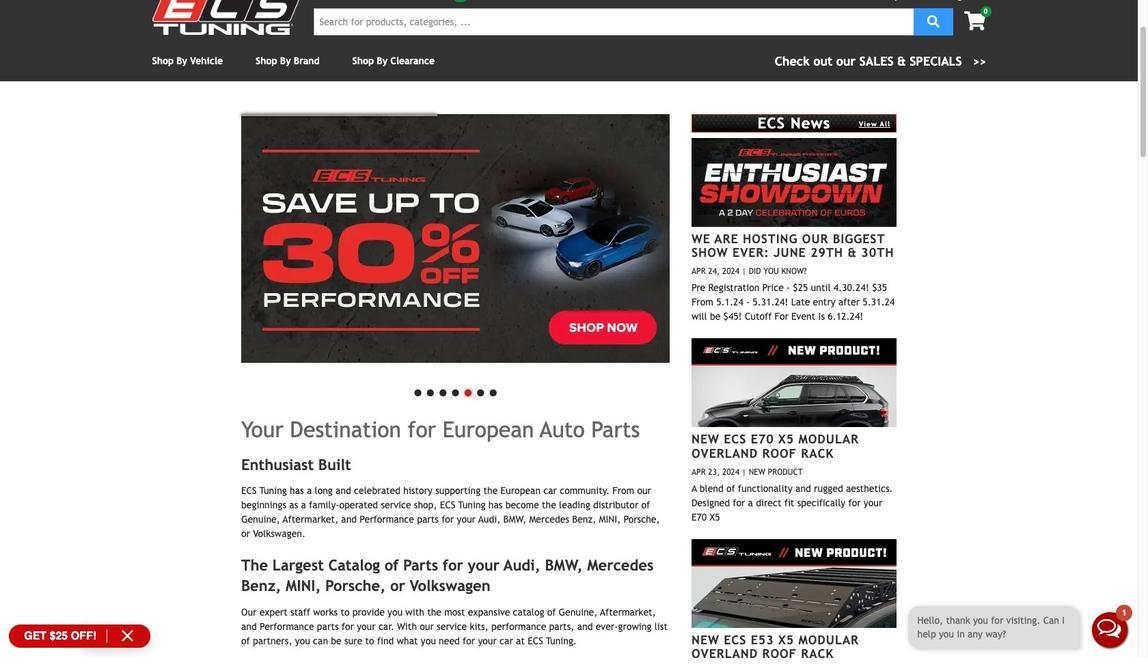 Task type: describe. For each thing, give the bounding box(es) containing it.
ecs tuning image
[[152, 0, 303, 35]]

generic - ecs up to 30% off image
[[241, 114, 670, 363]]

Search text field
[[314, 8, 914, 36]]



Task type: locate. For each thing, give the bounding box(es) containing it.
new ecs e53 x5 modular overland roof rack image
[[692, 539, 897, 628]]

search image
[[928, 15, 940, 27]]

we are hosting our biggest show ever: june 29th & 30th image
[[692, 138, 897, 227]]

shopping cart image
[[965, 12, 986, 31]]

new ecs e70 x5 modular overland roof rack image
[[692, 339, 897, 428]]



Task type: vqa. For each thing, say whether or not it's contained in the screenshot.
325Ci's THE 2.5L
no



